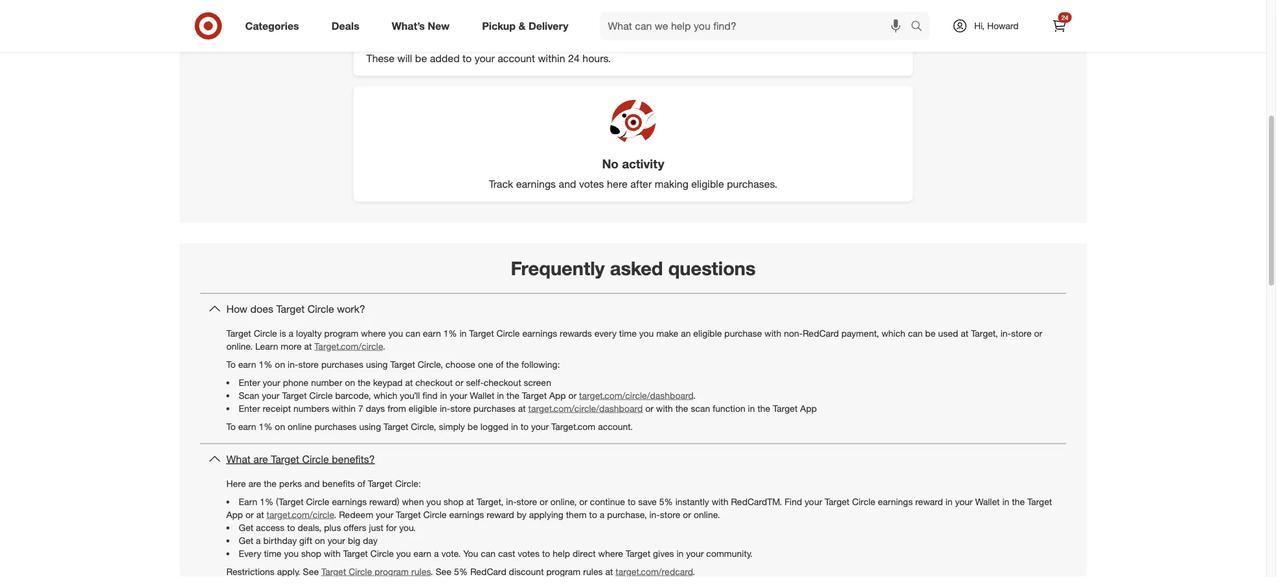 Task type: describe. For each thing, give the bounding box(es) containing it.
just
[[369, 522, 383, 533]]

making
[[655, 178, 689, 190]]

(target
[[276, 496, 304, 507]]

target circle is a loyalty program where you can earn 1% in target circle earnings rewards every time you make an eligible purchase with non-redcard payment, which can be used at target, in-store or online. learn more at
[[226, 328, 1043, 352]]

with inside 'target circle is a loyalty program where you can earn 1% in target circle earnings rewards every time you make an eligible purchase with non-redcard payment, which can be used at target, in-store or online. learn more at'
[[765, 328, 782, 339]]

5%
[[659, 496, 673, 507]]

1 vertical spatial target.com/circle/dashboard
[[528, 403, 643, 414]]

where inside 'target circle is a loyalty program where you can earn 1% in target circle earnings rewards every time you make an eligible purchase with non-redcard payment, which can be used at target, in-store or online. learn more at'
[[361, 328, 386, 339]]

to inside the earn 1% (target circle earnings reward) when you shop at target, in-store or online, or continue to save 5% instantly with redcardtm. find your target circle earnings reward in your wallet in the target app or at
[[628, 496, 636, 507]]

pickup
[[482, 19, 516, 32]]

in- inside enter your phone number on the keypad at checkout or self-checkout screen scan your target circle barcode, which you'll find in your wallet in the target app or target.com/circle/dashboard . enter receipt numbers within 7 days from eligible in-store purchases at target.com/circle/dashboard or with the scan function in the target app
[[440, 403, 450, 414]]

where inside get access to deals, plus offers just for you. get a birthday gift on your big day every time you shop with target circle you earn a vote. you can cast votes to help direct where target gives in your community.
[[598, 548, 623, 559]]

a left the vote.
[[434, 548, 439, 559]]

after
[[631, 178, 652, 190]]

birthday
[[263, 535, 297, 546]]

collect
[[589, 37, 620, 50]]

community.
[[706, 548, 753, 559]]

purchases inside enter your phone number on the keypad at checkout or self-checkout screen scan your target circle barcode, which you'll find in your wallet in the target app or target.com/circle/dashboard . enter receipt numbers within 7 days from eligible in-store purchases at target.com/circle/dashboard or with the scan function in the target app
[[473, 403, 516, 414]]

payment,
[[842, 328, 879, 339]]

to right them
[[589, 509, 597, 520]]

how
[[226, 303, 247, 315]]

to right 'added'
[[463, 52, 472, 64]]

benefits
[[322, 478, 355, 489]]

to down target.com/circle
[[287, 522, 295, 533]]

0 horizontal spatial of
[[357, 478, 365, 489]]

here
[[226, 478, 246, 489]]

every
[[239, 548, 261, 559]]

eligible right making
[[692, 178, 724, 190]]

at up 'you'll'
[[405, 377, 413, 388]]

direct
[[573, 548, 596, 559]]

continue
[[590, 496, 625, 507]]

you'll
[[400, 390, 420, 401]]

find
[[785, 496, 802, 507]]

1 vertical spatial reward
[[487, 509, 514, 520]]

1% inside the earn 1% (target circle earnings reward) when you shop at target, in-store or online, or continue to save 5% instantly with redcardtm. find your target circle earnings reward in your wallet in the target app or at
[[260, 496, 274, 507]]

reward inside the earn 1% (target circle earnings reward) when you shop at target, in-store or online, or continue to save 5% instantly with redcardtm. find your target circle earnings reward in your wallet in the target app or at
[[916, 496, 943, 507]]

be inside enter receipt numbers from the past 14 days to collect earnings. these will be added to your account within 24 hours.
[[415, 52, 427, 64]]

on inside get access to deals, plus offers just for you. get a birthday gift on your big day every time you shop with target circle you earn a vote. you can cast votes to help direct where target gives in your community.
[[315, 535, 325, 546]]

target.com/circle link
[[314, 341, 383, 352]]

or inside 'target circle is a loyalty program where you can earn 1% in target circle earnings rewards every time you make an eligible purchase with non-redcard payment, which can be used at target, in-store or online. learn more at'
[[1034, 328, 1043, 339]]

store inside the earn 1% (target circle earnings reward) when you shop at target, in-store or online, or continue to save 5% instantly with redcardtm. find your target circle earnings reward in your wallet in the target app or at
[[517, 496, 537, 507]]

work?
[[337, 303, 365, 315]]

these
[[366, 52, 395, 64]]

wallet inside enter your phone number on the keypad at checkout or self-checkout screen scan your target circle barcode, which you'll find in your wallet in the target app or target.com/circle/dashboard . enter receipt numbers within 7 days from eligible in-store purchases at target.com/circle/dashboard or with the scan function in the target app
[[470, 390, 495, 401]]

1 checkout from the left
[[415, 377, 453, 388]]

non-
[[784, 328, 803, 339]]

which inside 'target circle is a loyalty program where you can earn 1% in target circle earnings rewards every time you make an eligible purchase with non-redcard payment, which can be used at target, in-store or online. learn more at'
[[882, 328, 906, 339]]

0 vertical spatial votes
[[579, 178, 604, 190]]

0 vertical spatial of
[[496, 359, 504, 370]]

1% left the online on the bottom left of page
[[259, 421, 272, 432]]

phone
[[283, 377, 309, 388]]

reward)
[[369, 496, 400, 507]]

be inside 'target circle is a loyalty program where you can earn 1% in target circle earnings rewards every time you make an eligible purchase with non-redcard payment, which can be used at target, in-store or online. learn more at'
[[925, 328, 936, 339]]

account.
[[598, 421, 633, 432]]

2 horizontal spatial can
[[908, 328, 923, 339]]

in inside get access to deals, plus offers just for you. get a birthday gift on your big day every time you shop with target circle you earn a vote. you can cast votes to help direct where target gives in your community.
[[677, 548, 684, 559]]

earn down the scan on the bottom left
[[238, 421, 256, 432]]

24 link
[[1045, 12, 1074, 40]]

target.com/circle link
[[267, 509, 334, 520]]

search button
[[905, 12, 936, 43]]

numbers inside enter your phone number on the keypad at checkout or self-checkout screen scan your target circle barcode, which you'll find in your wallet in the target app or target.com/circle/dashboard . enter receipt numbers within 7 days from eligible in-store purchases at target.com/circle/dashboard or with the scan function in the target app
[[293, 403, 329, 414]]

redcard
[[803, 328, 839, 339]]

add missed purchase link
[[812, 34, 900, 47]]

categories
[[245, 19, 299, 32]]

store inside 'target circle is a loyalty program where you can earn 1% in target circle earnings rewards every time you make an eligible purchase with non-redcard payment, which can be used at target, in-store or online. learn more at'
[[1011, 328, 1032, 339]]

from for the
[[473, 37, 494, 50]]

in inside 'target circle is a loyalty program where you can earn 1% in target circle earnings rewards every time you make an eligible purchase with non-redcard payment, which can be used at target, in-store or online. learn more at'
[[460, 328, 467, 339]]

in- up past in the top of the page
[[523, 15, 539, 30]]

0 horizontal spatial can
[[406, 328, 420, 339]]

target.com/circle .
[[314, 341, 385, 352]]

program
[[324, 328, 359, 339]]

function
[[713, 403, 746, 414]]

numbers inside enter receipt numbers from the past 14 days to collect earnings. these will be added to your account within 24 hours.
[[429, 37, 470, 50]]

2 get from the top
[[239, 535, 253, 546]]

used
[[938, 328, 958, 339]]

number
[[311, 377, 342, 388]]

add for add eligible earnings from in-store purchases
[[366, 15, 390, 30]]

benefits?
[[332, 453, 375, 466]]

following:
[[522, 359, 560, 370]]

a inside 'target circle is a loyalty program where you can earn 1% in target circle earnings rewards every time you make an eligible purchase with non-redcard payment, which can be used at target, in-store or online. learn more at'
[[289, 328, 294, 339]]

target.com/circle
[[314, 341, 383, 352]]

hi, howard
[[974, 20, 1019, 31]]

help
[[553, 548, 570, 559]]

on down more at the left
[[275, 359, 285, 370]]

online. inside 'target circle is a loyalty program where you can earn 1% in target circle earnings rewards every time you make an eligible purchase with non-redcard payment, which can be used at target, in-store or online. learn more at'
[[226, 341, 253, 352]]

14
[[538, 37, 549, 50]]

shop inside get access to deals, plus offers just for you. get a birthday gift on your big day every time you shop with target circle you earn a vote. you can cast votes to help direct where target gives in your community.
[[301, 548, 321, 559]]

to earn 1% on in-store purchases using target circle, choose one of the following:
[[226, 359, 560, 370]]

days inside enter receipt numbers from the past 14 days to collect earnings. these will be added to your account within 24 hours.
[[552, 37, 574, 50]]

gift
[[299, 535, 312, 546]]

days inside enter your phone number on the keypad at checkout or self-checkout screen scan your target circle barcode, which you'll find in your wallet in the target app or target.com/circle/dashboard . enter receipt numbers within 7 days from eligible in-store purchases at target.com/circle/dashboard or with the scan function in the target app
[[366, 403, 385, 414]]

when
[[402, 496, 424, 507]]

you up the to earn 1% on in-store purchases using target circle, choose one of the following:
[[389, 328, 403, 339]]

track
[[489, 178, 513, 190]]

offers
[[344, 522, 367, 533]]

here are the perks and benefits of target circle:
[[226, 478, 421, 489]]

purchase,
[[607, 509, 647, 520]]

cast
[[498, 548, 515, 559]]

. inside enter your phone number on the keypad at checkout or self-checkout screen scan your target circle barcode, which you'll find in your wallet in the target app or target.com/circle/dashboard . enter receipt numbers within 7 days from eligible in-store purchases at target.com/circle/dashboard or with the scan function in the target app
[[693, 390, 696, 401]]

screen
[[524, 377, 551, 388]]

make
[[657, 328, 679, 339]]

earn inside get access to deals, plus offers just for you. get a birthday gift on your big day every time you shop with target circle you earn a vote. you can cast votes to help direct where target gives in your community.
[[414, 548, 432, 559]]

at up the access
[[256, 509, 264, 520]]

target inside how does target circle work? dropdown button
[[276, 303, 305, 315]]

in- inside the earn 1% (target circle earnings reward) when you shop at target, in-store or online, or continue to save 5% instantly with redcardtm. find your target circle earnings reward in your wallet in the target app or at
[[506, 496, 517, 507]]

asked
[[610, 257, 663, 280]]

track earnings and votes here after making eligible purchases.
[[489, 178, 778, 190]]

at down screen
[[518, 403, 526, 414]]

you inside the earn 1% (target circle earnings reward) when you shop at target, in-store or online, or continue to save 5% instantly with redcardtm. find your target circle earnings reward in your wallet in the target app or at
[[427, 496, 441, 507]]

one
[[478, 359, 493, 370]]

1 vertical spatial using
[[359, 421, 381, 432]]

find
[[423, 390, 438, 401]]

big
[[348, 535, 360, 546]]

purchases.
[[727, 178, 778, 190]]

past
[[515, 37, 535, 50]]

frequently asked questions
[[511, 257, 756, 280]]

does
[[250, 303, 273, 315]]

1 horizontal spatial be
[[468, 421, 478, 432]]

1% inside 'target circle is a loyalty program where you can earn 1% in target circle earnings rewards every time you make an eligible purchase with non-redcard payment, which can be used at target, in-store or online. learn more at'
[[444, 328, 457, 339]]

enter your phone number on the keypad at checkout or self-checkout screen scan your target circle barcode, which you'll find in your wallet in the target app or target.com/circle/dashboard . enter receipt numbers within 7 days from eligible in-store purchases at target.com/circle/dashboard or with the scan function in the target app
[[239, 377, 817, 414]]

circle inside get access to deals, plus offers just for you. get a birthday gift on your big day every time you shop with target circle you earn a vote. you can cast votes to help direct where target gives in your community.
[[371, 548, 394, 559]]

no
[[602, 156, 619, 171]]

can inside get access to deals, plus offers just for you. get a birthday gift on your big day every time you shop with target circle you earn a vote. you can cast votes to help direct where target gives in your community.
[[481, 548, 496, 559]]

perks
[[279, 478, 302, 489]]

applying
[[529, 509, 564, 520]]

you down the you.
[[396, 548, 411, 559]]

what are target circle benefits? button
[[201, 444, 1066, 475]]

vote.
[[441, 548, 461, 559]]

to earn 1% on online purchases using target circle, simply be logged in to your target.com account.
[[226, 421, 633, 432]]

app inside the earn 1% (target circle earnings reward) when you shop at target, in-store or online, or continue to save 5% instantly with redcardtm. find your target circle earnings reward in your wallet in the target app or at
[[226, 509, 243, 520]]

hi,
[[974, 20, 985, 31]]

access
[[256, 522, 285, 533]]

for
[[386, 522, 397, 533]]

enter for enter your phone number on the keypad at checkout or self-checkout screen scan your target circle barcode, which you'll find in your wallet in the target app or target.com/circle/dashboard . enter receipt numbers within 7 days from eligible in-store purchases at target.com/circle/dashboard or with the scan function in the target app
[[239, 377, 260, 388]]

to right logged
[[521, 421, 529, 432]]

target inside what are target circle benefits? dropdown button
[[271, 453, 299, 466]]

an
[[681, 328, 691, 339]]

to left help
[[542, 548, 550, 559]]

earnings.
[[623, 37, 665, 50]]

pickup & delivery
[[482, 19, 569, 32]]

you down birthday at the left of page
[[284, 548, 299, 559]]

barcode,
[[335, 390, 371, 401]]

you.
[[399, 522, 416, 533]]

add for add missed purchase
[[812, 35, 828, 46]]

simply
[[439, 421, 465, 432]]

purchases up collect
[[572, 15, 634, 30]]

howard
[[987, 20, 1019, 31]]

&
[[519, 19, 526, 32]]

0 vertical spatial using
[[366, 359, 388, 370]]



Task type: vqa. For each thing, say whether or not it's contained in the screenshot.
: associated with 085239327890
no



Task type: locate. For each thing, give the bounding box(es) containing it.
1 horizontal spatial wallet
[[975, 496, 1000, 507]]

be right will
[[415, 52, 427, 64]]

in
[[460, 328, 467, 339], [440, 390, 447, 401], [497, 390, 504, 401], [748, 403, 755, 414], [511, 421, 518, 432], [946, 496, 953, 507], [1003, 496, 1010, 507], [677, 548, 684, 559]]

a right is
[[289, 328, 294, 339]]

1 vertical spatial where
[[598, 548, 623, 559]]

0 vertical spatial 24
[[1062, 13, 1069, 21]]

1 horizontal spatial target,
[[971, 328, 998, 339]]

1 vertical spatial are
[[248, 478, 261, 489]]

get left the access
[[239, 522, 253, 533]]

1 horizontal spatial numbers
[[429, 37, 470, 50]]

0 vertical spatial target.com/circle/dashboard
[[579, 390, 693, 401]]

1 vertical spatial 24
[[568, 52, 580, 64]]

you right when
[[427, 496, 441, 507]]

purchase
[[863, 35, 900, 46], [725, 328, 762, 339]]

purchases
[[572, 15, 634, 30], [321, 359, 364, 370], [473, 403, 516, 414], [315, 421, 357, 432]]

wallet inside the earn 1% (target circle earnings reward) when you shop at target, in-store or online, or continue to save 5% instantly with redcardtm. find your target circle earnings reward in your wallet in the target app or at
[[975, 496, 1000, 507]]

0 horizontal spatial app
[[226, 509, 243, 520]]

2 vertical spatial be
[[468, 421, 478, 432]]

new
[[428, 19, 450, 32]]

purchase left non-
[[725, 328, 762, 339]]

1 horizontal spatial of
[[496, 359, 504, 370]]

within down "barcode," in the bottom left of the page
[[332, 403, 356, 414]]

add left missed
[[812, 35, 828, 46]]

enter up the scan on the bottom left
[[239, 377, 260, 388]]

0 vertical spatial purchase
[[863, 35, 900, 46]]

from for in-
[[493, 15, 520, 30]]

0 horizontal spatial checkout
[[415, 377, 453, 388]]

target.com/circle/dashboard up target.com on the bottom left
[[528, 403, 643, 414]]

0 horizontal spatial and
[[304, 478, 320, 489]]

checkout up find
[[415, 377, 453, 388]]

0 vertical spatial add
[[366, 15, 390, 30]]

within down 14
[[538, 52, 565, 64]]

1 vertical spatial purchase
[[725, 328, 762, 339]]

online. down instantly
[[694, 509, 720, 520]]

instantly
[[676, 496, 709, 507]]

1 horizontal spatial and
[[559, 178, 576, 190]]

more
[[281, 341, 302, 352]]

target, up target.com/circle . redeem your target circle earnings reward by applying them to a purchase, in-store or online.
[[477, 496, 504, 507]]

earn up the to earn 1% on in-store purchases using target circle, choose one of the following:
[[423, 328, 441, 339]]

keypad
[[373, 377, 403, 388]]

can left used
[[908, 328, 923, 339]]

circle, left simply
[[411, 421, 436, 432]]

shop down gift
[[301, 548, 321, 559]]

pickup & delivery link
[[471, 12, 585, 40]]

1 vertical spatial target,
[[477, 496, 504, 507]]

votes right cast
[[518, 548, 540, 559]]

logged
[[481, 421, 509, 432]]

of
[[496, 359, 504, 370], [357, 478, 365, 489]]

you
[[389, 328, 403, 339], [639, 328, 654, 339], [427, 496, 441, 507], [284, 548, 299, 559], [396, 548, 411, 559]]

to up hours.
[[577, 37, 586, 50]]

are inside dropdown button
[[254, 453, 268, 466]]

from inside enter your phone number on the keypad at checkout or self-checkout screen scan your target circle barcode, which you'll find in your wallet in the target app or target.com/circle/dashboard . enter receipt numbers within 7 days from eligible in-store purchases at target.com/circle/dashboard or with the scan function in the target app
[[388, 403, 406, 414]]

earnings inside 'target circle is a loyalty program where you can earn 1% in target circle earnings rewards every time you make an eligible purchase with non-redcard payment, which can be used at target, in-store or online. learn more at'
[[522, 328, 557, 339]]

to up purchase,
[[628, 496, 636, 507]]

deals link
[[321, 12, 376, 40]]

where
[[361, 328, 386, 339], [598, 548, 623, 559]]

1 horizontal spatial app
[[549, 390, 566, 401]]

search
[[905, 21, 936, 33]]

enter down the scan on the bottom left
[[239, 403, 260, 414]]

circle inside enter your phone number on the keypad at checkout or self-checkout screen scan your target circle barcode, which you'll find in your wallet in the target app or target.com/circle/dashboard . enter receipt numbers within 7 days from eligible in-store purchases at target.com/circle/dashboard or with the scan function in the target app
[[309, 390, 333, 401]]

redcardtm.
[[731, 496, 782, 507]]

target.com/circle/dashboard link
[[579, 390, 693, 401], [528, 403, 643, 414]]

scan
[[239, 390, 259, 401]]

checkout down the one
[[484, 377, 521, 388]]

0 vertical spatial be
[[415, 52, 427, 64]]

in-
[[523, 15, 539, 30], [1001, 328, 1011, 339], [288, 359, 298, 370], [440, 403, 450, 414], [506, 496, 517, 507], [650, 509, 660, 520]]

0 horizontal spatial shop
[[301, 548, 321, 559]]

purchases up logged
[[473, 403, 516, 414]]

receipt up the online on the bottom left of page
[[263, 403, 291, 414]]

What can we help you find? suggestions appear below search field
[[600, 12, 914, 40]]

to down 'how'
[[226, 359, 236, 370]]

1 vertical spatial enter
[[239, 377, 260, 388]]

which right payment,
[[882, 328, 906, 339]]

0 vertical spatial app
[[549, 390, 566, 401]]

earn down the 'learn'
[[238, 359, 256, 370]]

0 vertical spatial and
[[559, 178, 576, 190]]

1% down the 'learn'
[[259, 359, 272, 370]]

online. left the 'learn'
[[226, 341, 253, 352]]

in- down save
[[650, 509, 660, 520]]

earn inside 'target circle is a loyalty program where you can earn 1% in target circle earnings rewards every time you make an eligible purchase with non-redcard payment, which can be used at target, in-store or online. learn more at'
[[423, 328, 441, 339]]

1 vertical spatial of
[[357, 478, 365, 489]]

0 horizontal spatial be
[[415, 52, 427, 64]]

0 vertical spatial are
[[254, 453, 268, 466]]

every
[[595, 328, 617, 339]]

on up "barcode," in the bottom left of the page
[[345, 377, 355, 388]]

24 left hours.
[[568, 52, 580, 64]]

from
[[493, 15, 520, 30], [473, 37, 494, 50], [388, 403, 406, 414]]

1 vertical spatial votes
[[518, 548, 540, 559]]

where up target.com/circle .
[[361, 328, 386, 339]]

and right "perks"
[[304, 478, 320, 489]]

0 horizontal spatial online.
[[226, 341, 253, 352]]

frequently
[[511, 257, 605, 280]]

1 horizontal spatial can
[[481, 548, 496, 559]]

in- up simply
[[440, 403, 450, 414]]

using
[[366, 359, 388, 370], [359, 421, 381, 432]]

how does target circle work? button
[[201, 294, 1066, 324]]

votes
[[579, 178, 604, 190], [518, 548, 540, 559]]

on right gift
[[315, 535, 325, 546]]

with inside the earn 1% (target circle earnings reward) when you shop at target, in-store or online, or continue to save 5% instantly with redcardtm. find your target circle earnings reward in your wallet in the target app or at
[[712, 496, 729, 507]]

24 inside enter receipt numbers from the past 14 days to collect earnings. these will be added to your account within 24 hours.
[[568, 52, 580, 64]]

0 vertical spatial numbers
[[429, 37, 470, 50]]

0 horizontal spatial .
[[334, 509, 337, 520]]

shop
[[444, 496, 464, 507], [301, 548, 321, 559]]

app
[[549, 390, 566, 401], [800, 403, 817, 414], [226, 509, 243, 520]]

on inside enter your phone number on the keypad at checkout or self-checkout screen scan your target circle barcode, which you'll find in your wallet in the target app or target.com/circle/dashboard . enter receipt numbers within 7 days from eligible in-store purchases at target.com/circle/dashboard or with the scan function in the target app
[[345, 377, 355, 388]]

using up keypad at the left bottom of the page
[[366, 359, 388, 370]]

you
[[463, 548, 478, 559]]

earnings
[[438, 15, 489, 30], [516, 178, 556, 190], [522, 328, 557, 339], [332, 496, 367, 507], [878, 496, 913, 507], [449, 509, 484, 520]]

day
[[363, 535, 378, 546]]

0 vertical spatial circle,
[[418, 359, 443, 370]]

1% up choose
[[444, 328, 457, 339]]

votes left here
[[579, 178, 604, 190]]

0 horizontal spatial time
[[264, 548, 282, 559]]

at right used
[[961, 328, 969, 339]]

1 horizontal spatial online.
[[694, 509, 720, 520]]

by
[[517, 509, 527, 520]]

earn 1% (target circle earnings reward) when you shop at target, in-store or online, or continue to save 5% instantly with redcardtm. find your target circle earnings reward in your wallet in the target app or at
[[226, 496, 1052, 520]]

eligible inside 'target circle is a loyalty program where you can earn 1% in target circle earnings rewards every time you make an eligible purchase with non-redcard payment, which can be used at target, in-store or online. learn more at'
[[693, 328, 722, 339]]

0 vertical spatial where
[[361, 328, 386, 339]]

0 vertical spatial enter
[[366, 37, 391, 50]]

your
[[475, 52, 495, 64], [263, 377, 280, 388], [262, 390, 280, 401], [450, 390, 467, 401], [531, 421, 549, 432], [805, 496, 822, 507], [955, 496, 973, 507], [376, 509, 394, 520], [328, 535, 345, 546], [686, 548, 704, 559]]

target.com/circle
[[267, 509, 334, 520]]

the inside the earn 1% (target circle earnings reward) when you shop at target, in-store or online, or continue to save 5% instantly with redcardtm. find your target circle earnings reward in your wallet in the target app or at
[[1012, 496, 1025, 507]]

get
[[239, 522, 253, 533], [239, 535, 253, 546]]

and
[[559, 178, 576, 190], [304, 478, 320, 489]]

receipt inside enter receipt numbers from the past 14 days to collect earnings. these will be added to your account within 24 hours.
[[394, 37, 426, 50]]

0 horizontal spatial reward
[[487, 509, 514, 520]]

2 vertical spatial from
[[388, 403, 406, 414]]

get access to deals, plus offers just for you. get a birthday gift on your big day every time you shop with target circle you earn a vote. you can cast votes to help direct where target gives in your community.
[[239, 522, 753, 559]]

enter inside enter receipt numbers from the past 14 days to collect earnings. these will be added to your account within 24 hours.
[[366, 37, 391, 50]]

2 horizontal spatial be
[[925, 328, 936, 339]]

1 horizontal spatial time
[[619, 328, 637, 339]]

1 vertical spatial .
[[693, 390, 696, 401]]

numbers
[[429, 37, 470, 50], [293, 403, 329, 414]]

shop inside the earn 1% (target circle earnings reward) when you shop at target, in-store or online, or continue to save 5% instantly with redcardtm. find your target circle earnings reward in your wallet in the target app or at
[[444, 496, 464, 507]]

earn left the vote.
[[414, 548, 432, 559]]

learn
[[255, 341, 278, 352]]

time inside 'target circle is a loyalty program where you can earn 1% in target circle earnings rewards every time you make an eligible purchase with non-redcard payment, which can be used at target, in-store or online. learn more at'
[[619, 328, 637, 339]]

online,
[[551, 496, 577, 507]]

votes inside get access to deals, plus offers just for you. get a birthday gift on your big day every time you shop with target circle you earn a vote. you can cast votes to help direct where target gives in your community.
[[518, 548, 540, 559]]

at
[[961, 328, 969, 339], [304, 341, 312, 352], [405, 377, 413, 388], [518, 403, 526, 414], [466, 496, 474, 507], [256, 509, 264, 520]]

wallet
[[470, 390, 495, 401], [975, 496, 1000, 507]]

time inside get access to deals, plus offers just for you. get a birthday gift on your big day every time you shop with target circle you earn a vote. you can cast votes to help direct where target gives in your community.
[[264, 548, 282, 559]]

with inside get access to deals, plus offers just for you. get a birthday gift on your big day every time you shop with target circle you earn a vote. you can cast votes to help direct where target gives in your community.
[[324, 548, 341, 559]]

within inside enter receipt numbers from the past 14 days to collect earnings. these will be added to your account within 24 hours.
[[538, 52, 565, 64]]

of right the one
[[496, 359, 504, 370]]

2 vertical spatial .
[[334, 509, 337, 520]]

0 vertical spatial from
[[493, 15, 520, 30]]

1 vertical spatial time
[[264, 548, 282, 559]]

your inside enter receipt numbers from the past 14 days to collect earnings. these will be added to your account within 24 hours.
[[475, 52, 495, 64]]

checkout
[[415, 377, 453, 388], [484, 377, 521, 388]]

missed
[[831, 35, 860, 46]]

1 vertical spatial get
[[239, 535, 253, 546]]

circle
[[308, 303, 334, 315], [254, 328, 277, 339], [497, 328, 520, 339], [309, 390, 333, 401], [302, 453, 329, 466], [306, 496, 329, 507], [852, 496, 876, 507], [423, 509, 447, 520], [371, 548, 394, 559]]

receipt inside enter your phone number on the keypad at checkout or self-checkout screen scan your target circle barcode, which you'll find in your wallet in the target app or target.com/circle/dashboard . enter receipt numbers within 7 days from eligible in-store purchases at target.com/circle/dashboard or with the scan function in the target app
[[263, 403, 291, 414]]

2 checkout from the left
[[484, 377, 521, 388]]

0 horizontal spatial votes
[[518, 548, 540, 559]]

1 horizontal spatial purchase
[[863, 35, 900, 46]]

1% right the earn
[[260, 496, 274, 507]]

1 vertical spatial receipt
[[263, 403, 291, 414]]

days
[[552, 37, 574, 50], [366, 403, 385, 414]]

0 vertical spatial .
[[383, 341, 385, 352]]

2 vertical spatial app
[[226, 509, 243, 520]]

target.com/circle/dashboard link up target.com on the bottom left
[[528, 403, 643, 414]]

eligible inside enter your phone number on the keypad at checkout or self-checkout screen scan your target circle barcode, which you'll find in your wallet in the target app or target.com/circle/dashboard . enter receipt numbers within 7 days from eligible in-store purchases at target.com/circle/dashboard or with the scan function in the target app
[[409, 403, 437, 414]]

1 vertical spatial circle,
[[411, 421, 436, 432]]

you left make
[[639, 328, 654, 339]]

numbers up 'added'
[[429, 37, 470, 50]]

where right "direct"
[[598, 548, 623, 559]]

1 horizontal spatial add
[[812, 35, 828, 46]]

scan
[[691, 403, 710, 414]]

eligible down find
[[409, 403, 437, 414]]

reward
[[916, 496, 943, 507], [487, 509, 514, 520]]

are for here
[[248, 478, 261, 489]]

1 vertical spatial days
[[366, 403, 385, 414]]

1 horizontal spatial where
[[598, 548, 623, 559]]

0 vertical spatial reward
[[916, 496, 943, 507]]

target.com/circle/dashboard link for or with the scan function in the target app
[[528, 403, 643, 414]]

enter for enter receipt numbers from the past 14 days to collect earnings. these will be added to your account within 24 hours.
[[366, 37, 391, 50]]

in- down more at the left
[[288, 359, 298, 370]]

the inside enter receipt numbers from the past 14 days to collect earnings. these will be added to your account within 24 hours.
[[497, 37, 512, 50]]

purchases down target.com/circle link
[[321, 359, 364, 370]]

1 vertical spatial wallet
[[975, 496, 1000, 507]]

delivery
[[529, 19, 569, 32]]

target,
[[971, 328, 998, 339], [477, 496, 504, 507]]

at up target.com/circle . redeem your target circle earnings reward by applying them to a purchase, in-store or online.
[[466, 496, 474, 507]]

24 right howard
[[1062, 13, 1069, 21]]

gives
[[653, 548, 674, 559]]

on left the online on the bottom left of page
[[275, 421, 285, 432]]

get up every
[[239, 535, 253, 546]]

are right what
[[254, 453, 268, 466]]

receipt up will
[[394, 37, 426, 50]]

can right the "you"
[[481, 548, 496, 559]]

a
[[289, 328, 294, 339], [600, 509, 605, 520], [256, 535, 261, 546], [434, 548, 439, 559]]

with down the plus
[[324, 548, 341, 559]]

purchase inside 'target circle is a loyalty program where you can earn 1% in target circle earnings rewards every time you make an eligible purchase with non-redcard payment, which can be used at target, in-store or online. learn more at'
[[725, 328, 762, 339]]

to for to earn 1% on in-store purchases using target circle, choose one of the following:
[[226, 359, 236, 370]]

target, right used
[[971, 328, 998, 339]]

2 to from the top
[[226, 421, 236, 432]]

0 horizontal spatial which
[[374, 390, 397, 401]]

be right simply
[[468, 421, 478, 432]]

in- inside 'target circle is a loyalty program where you can earn 1% in target circle earnings rewards every time you make an eligible purchase with non-redcard payment, which can be used at target, in-store or online. learn more at'
[[1001, 328, 1011, 339]]

0 horizontal spatial days
[[366, 403, 385, 414]]

target.com/circle/dashboard link for .
[[579, 390, 693, 401]]

be left used
[[925, 328, 936, 339]]

0 horizontal spatial wallet
[[470, 390, 495, 401]]

0 horizontal spatial 24
[[568, 52, 580, 64]]

eligible up will
[[393, 15, 435, 30]]

from inside enter receipt numbers from the past 14 days to collect earnings. these will be added to your account within 24 hours.
[[473, 37, 494, 50]]

1 horizontal spatial receipt
[[394, 37, 426, 50]]

add
[[366, 15, 390, 30], [812, 35, 828, 46]]

are
[[254, 453, 268, 466], [248, 478, 261, 489]]

of right benefits
[[357, 478, 365, 489]]

save
[[638, 496, 657, 507]]

loyalty
[[296, 328, 322, 339]]

. for target.com/circle .
[[383, 341, 385, 352]]

are right here
[[248, 478, 261, 489]]

0 vertical spatial time
[[619, 328, 637, 339]]

are for what
[[254, 453, 268, 466]]

purchase right missed
[[863, 35, 900, 46]]

add eligible earnings from in-store purchases
[[366, 15, 634, 30]]

2 horizontal spatial app
[[800, 403, 817, 414]]

0 horizontal spatial target,
[[477, 496, 504, 507]]

2 vertical spatial enter
[[239, 403, 260, 414]]

and left here
[[559, 178, 576, 190]]

1 horizontal spatial .
[[383, 341, 385, 352]]

which down keypad at the left bottom of the page
[[374, 390, 397, 401]]

with inside enter your phone number on the keypad at checkout or self-checkout screen scan your target circle barcode, which you'll find in your wallet in the target app or target.com/circle/dashboard . enter receipt numbers within 7 days from eligible in-store purchases at target.com/circle/dashboard or with the scan function in the target app
[[656, 403, 673, 414]]

0 vertical spatial shop
[[444, 496, 464, 507]]

with left scan
[[656, 403, 673, 414]]

circle:
[[395, 478, 421, 489]]

days right 7
[[366, 403, 385, 414]]

within inside enter your phone number on the keypad at checkout or self-checkout screen scan your target circle barcode, which you'll find in your wallet in the target app or target.com/circle/dashboard . enter receipt numbers within 7 days from eligible in-store purchases at target.com/circle/dashboard or with the scan function in the target app
[[332, 403, 356, 414]]

activity
[[622, 156, 664, 171]]

enter up "these"
[[366, 37, 391, 50]]

1 horizontal spatial 24
[[1062, 13, 1069, 21]]

to for to earn 1% on online purchases using target circle, simply be logged in to your target.com account.
[[226, 421, 236, 432]]

at down loyalty
[[304, 341, 312, 352]]

1 vertical spatial numbers
[[293, 403, 329, 414]]

using down 7
[[359, 421, 381, 432]]

them
[[566, 509, 587, 520]]

with right instantly
[[712, 496, 729, 507]]

0 vertical spatial days
[[552, 37, 574, 50]]

0 horizontal spatial receipt
[[263, 403, 291, 414]]

0 horizontal spatial where
[[361, 328, 386, 339]]

days right 14
[[552, 37, 574, 50]]

1 vertical spatial be
[[925, 328, 936, 339]]

purchases down "barcode," in the bottom left of the page
[[315, 421, 357, 432]]

store inside enter your phone number on the keypad at checkout or self-checkout screen scan your target circle barcode, which you'll find in your wallet in the target app or target.com/circle/dashboard . enter receipt numbers within 7 days from eligible in-store purchases at target.com/circle/dashboard or with the scan function in the target app
[[450, 403, 471, 414]]

0 horizontal spatial purchase
[[725, 328, 762, 339]]

hours.
[[583, 52, 611, 64]]

1 vertical spatial app
[[800, 403, 817, 414]]

1 get from the top
[[239, 522, 253, 533]]

a up every
[[256, 535, 261, 546]]

. up the plus
[[334, 509, 337, 520]]

. for target.com/circle . redeem your target circle earnings reward by applying them to a purchase, in-store or online.
[[334, 509, 337, 520]]

1 vertical spatial online.
[[694, 509, 720, 520]]

0 vertical spatial wallet
[[470, 390, 495, 401]]

1 horizontal spatial which
[[882, 328, 906, 339]]

no activity
[[602, 156, 664, 171]]

in- up target.com/circle . redeem your target circle earnings reward by applying them to a purchase, in-store or online.
[[506, 496, 517, 507]]

1 vertical spatial add
[[812, 35, 828, 46]]

categories link
[[234, 12, 315, 40]]

1 horizontal spatial days
[[552, 37, 574, 50]]

is
[[280, 328, 286, 339]]

which inside enter your phone number on the keypad at checkout or self-checkout screen scan your target circle barcode, which you'll find in your wallet in the target app or target.com/circle/dashboard . enter receipt numbers within 7 days from eligible in-store purchases at target.com/circle/dashboard or with the scan function in the target app
[[374, 390, 397, 401]]

1 vertical spatial from
[[473, 37, 494, 50]]

1 horizontal spatial shop
[[444, 496, 464, 507]]

circle, left choose
[[418, 359, 443, 370]]

to up what
[[226, 421, 236, 432]]

1 vertical spatial which
[[374, 390, 397, 401]]

1 to from the top
[[226, 359, 236, 370]]

0 horizontal spatial add
[[366, 15, 390, 30]]

1 horizontal spatial votes
[[579, 178, 604, 190]]

1 vertical spatial within
[[332, 403, 356, 414]]

shop right when
[[444, 496, 464, 507]]

a down continue
[[600, 509, 605, 520]]

0 vertical spatial receipt
[[394, 37, 426, 50]]

target.com/circle/dashboard link up account.
[[579, 390, 693, 401]]

target, inside the earn 1% (target circle earnings reward) when you shop at target, in-store or online, or continue to save 5% instantly with redcardtm. find your target circle earnings reward in your wallet in the target app or at
[[477, 496, 504, 507]]

0 vertical spatial to
[[226, 359, 236, 370]]

0 horizontal spatial numbers
[[293, 403, 329, 414]]

eligible
[[393, 15, 435, 30], [692, 178, 724, 190], [693, 328, 722, 339], [409, 403, 437, 414]]

1 vertical spatial to
[[226, 421, 236, 432]]

with left non-
[[765, 328, 782, 339]]

choose
[[446, 359, 476, 370]]

in- right used
[[1001, 328, 1011, 339]]

time right every
[[619, 328, 637, 339]]

1 vertical spatial and
[[304, 478, 320, 489]]

time
[[619, 328, 637, 339], [264, 548, 282, 559]]

what's new link
[[381, 12, 466, 40]]

0 vertical spatial which
[[882, 328, 906, 339]]

target, inside 'target circle is a loyalty program where you can earn 1% in target circle earnings rewards every time you make an eligible purchase with non-redcard payment, which can be used at target, in-store or online. learn more at'
[[971, 328, 998, 339]]



